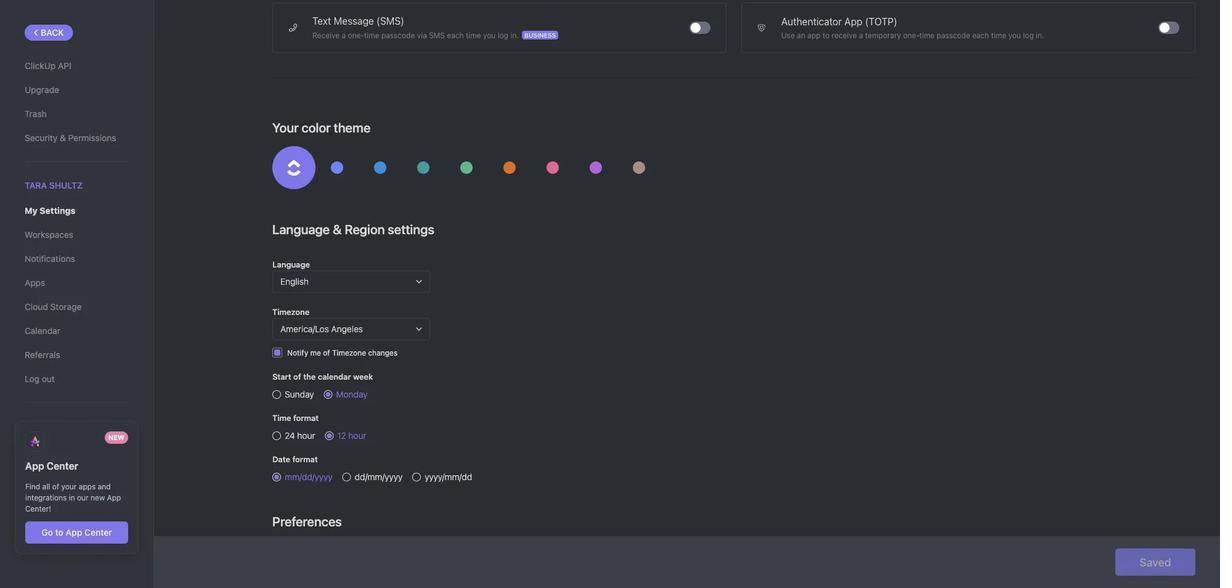Task type: describe. For each thing, give the bounding box(es) containing it.
cloud storage
[[25, 302, 82, 312]]

clickup
[[25, 61, 56, 71]]

changes
[[368, 348, 398, 357]]

saved button
[[1116, 549, 1196, 576]]

a inside text message (sms) receive a one-time passcode via sms each time you log in. business
[[342, 31, 346, 39]]

sms
[[429, 31, 445, 39]]

message
[[334, 15, 374, 27]]

log out link
[[25, 369, 129, 390]]

workspaces link
[[25, 225, 129, 245]]

start of the calendar week
[[272, 372, 373, 381]]

notifications link
[[25, 249, 129, 270]]

yyyy/mm/dd
[[425, 472, 472, 482]]

calendar
[[25, 326, 60, 336]]

shultz
[[49, 180, 83, 190]]

upgrade link
[[25, 80, 129, 100]]

an
[[797, 31, 806, 39]]

app up find
[[25, 460, 44, 472]]

tara
[[25, 180, 47, 190]]

workspaces
[[25, 230, 73, 240]]

permissions
[[68, 133, 116, 143]]

to inside authenticator app (totp) use an app to receive a temporary one-time passcode each time you log in.
[[823, 31, 830, 39]]

app inside 'button'
[[66, 527, 82, 538]]

cloud storage link
[[25, 297, 129, 318]]

sunday
[[285, 389, 314, 399]]

upgrade
[[25, 85, 59, 95]]

time
[[272, 413, 291, 422]]

out
[[42, 374, 55, 384]]

go to app center
[[41, 527, 112, 538]]

24
[[285, 431, 295, 441]]

each inside authenticator app (totp) use an app to receive a temporary one-time passcode each time you log in.
[[973, 31, 989, 39]]

back link
[[25, 25, 73, 41]]

your
[[61, 482, 77, 491]]

new
[[108, 434, 125, 442]]

app inside authenticator app (totp) use an app to receive a temporary one-time passcode each time you log in.
[[845, 16, 863, 27]]

settings
[[40, 206, 75, 216]]

dd/mm/yyyy
[[355, 472, 403, 482]]

in. inside text message (sms) receive a one-time passcode via sms each time you log in. business
[[511, 31, 519, 39]]

4 time from the left
[[992, 31, 1007, 39]]

my settings link
[[25, 200, 129, 221]]

app center
[[25, 460, 78, 472]]

12
[[338, 431, 346, 441]]

date format
[[272, 454, 318, 464]]

start
[[272, 372, 291, 381]]

of for notify me of timezone changes
[[323, 348, 330, 357]]

preferences
[[272, 514, 342, 529]]

our
[[77, 493, 89, 502]]

app
[[808, 31, 821, 39]]

language for language & region settings
[[272, 222, 330, 237]]

(sms)
[[377, 15, 404, 27]]

my settings
[[25, 206, 75, 216]]

notify me of timezone changes
[[287, 348, 398, 357]]

theme
[[334, 120, 371, 135]]

week
[[353, 372, 373, 381]]

2 time from the left
[[466, 31, 481, 39]]

calendar
[[318, 372, 351, 381]]

apps link
[[25, 273, 129, 294]]

authenticator app (totp) use an app to receive a temporary one-time passcode each time you log in.
[[782, 16, 1045, 39]]

the
[[303, 372, 316, 381]]

12 hour
[[338, 431, 367, 441]]

you inside authenticator app (totp) use an app to receive a temporary one-time passcode each time you log in.
[[1009, 31, 1021, 39]]

a inside authenticator app (totp) use an app to receive a temporary one-time passcode each time you log in.
[[859, 31, 863, 39]]

find
[[25, 482, 40, 491]]

language & region settings
[[272, 222, 435, 237]]

& for language
[[333, 222, 342, 237]]

passcode inside authenticator app (totp) use an app to receive a temporary one-time passcode each time you log in.
[[937, 31, 971, 39]]

go to app center button
[[25, 522, 128, 544]]

1 horizontal spatial timezone
[[332, 348, 366, 357]]

angeles
[[331, 324, 363, 334]]

clickup api link
[[25, 55, 129, 76]]

log inside authenticator app (totp) use an app to receive a temporary one-time passcode each time you log in.
[[1023, 31, 1034, 39]]

america/los angeles
[[280, 324, 363, 334]]

your color theme
[[272, 120, 371, 135]]

and
[[98, 482, 111, 491]]

apps
[[25, 278, 45, 288]]

security
[[25, 133, 57, 143]]

& for security
[[60, 133, 66, 143]]

each inside text message (sms) receive a one-time passcode via sms each time you log in. business
[[447, 31, 464, 39]]

one- inside authenticator app (totp) use an app to receive a temporary one-time passcode each time you log in.
[[904, 31, 920, 39]]

0 vertical spatial center
[[47, 460, 78, 472]]

language for language
[[272, 260, 310, 269]]

my
[[25, 206, 37, 216]]

log inside text message (sms) receive a one-time passcode via sms each time you log in. business
[[498, 31, 509, 39]]

calendar link
[[25, 321, 129, 342]]



Task type: locate. For each thing, give the bounding box(es) containing it.
0 horizontal spatial passcode
[[382, 31, 415, 39]]

3 time from the left
[[920, 31, 935, 39]]

app right go
[[66, 527, 82, 538]]

1 passcode from the left
[[382, 31, 415, 39]]

1 time from the left
[[364, 31, 379, 39]]

1 horizontal spatial &
[[333, 222, 342, 237]]

1 horizontal spatial each
[[973, 31, 989, 39]]

hour right 24
[[297, 431, 315, 441]]

1 vertical spatial to
[[55, 527, 63, 538]]

passcode inside text message (sms) receive a one-time passcode via sms each time you log in. business
[[382, 31, 415, 39]]

clickup api
[[25, 61, 71, 71]]

1 each from the left
[[447, 31, 464, 39]]

receive
[[313, 31, 340, 39]]

format
[[293, 413, 319, 422], [292, 454, 318, 464]]

1 language from the top
[[272, 222, 330, 237]]

center up your in the bottom left of the page
[[47, 460, 78, 472]]

1 horizontal spatial log
[[1023, 31, 1034, 39]]

of right the all
[[52, 482, 59, 491]]

log
[[498, 31, 509, 39], [1023, 31, 1034, 39]]

2 horizontal spatial of
[[323, 348, 330, 357]]

1 vertical spatial center
[[84, 527, 112, 538]]

authenticator
[[782, 16, 842, 27]]

1 horizontal spatial of
[[294, 372, 301, 381]]

0 vertical spatial of
[[323, 348, 330, 357]]

available on business plans or higher element
[[522, 31, 559, 39]]

trash link
[[25, 104, 129, 125]]

english button
[[272, 271, 430, 293]]

2 log from the left
[[1023, 31, 1034, 39]]

1 horizontal spatial you
[[1009, 31, 1021, 39]]

& right security
[[60, 133, 66, 143]]

1 a from the left
[[342, 31, 346, 39]]

0 vertical spatial language
[[272, 222, 330, 237]]

business
[[525, 31, 556, 39]]

text
[[313, 15, 331, 27]]

monday
[[336, 389, 368, 399]]

24 hour
[[285, 431, 315, 441]]

& left region
[[333, 222, 342, 237]]

0 horizontal spatial hour
[[297, 431, 315, 441]]

security & permissions
[[25, 133, 116, 143]]

1 horizontal spatial to
[[823, 31, 830, 39]]

back
[[41, 27, 64, 38]]

me
[[310, 348, 321, 357]]

1 horizontal spatial in.
[[1036, 31, 1045, 39]]

hour for 24 hour
[[297, 431, 315, 441]]

in
[[69, 493, 75, 502]]

center inside 'button'
[[84, 527, 112, 538]]

center!
[[25, 504, 51, 513]]

receive
[[832, 31, 857, 39]]

passcode
[[382, 31, 415, 39], [937, 31, 971, 39]]

1 one- from the left
[[348, 31, 364, 39]]

(totp)
[[865, 16, 898, 27]]

&
[[60, 133, 66, 143], [333, 222, 342, 237]]

of right me
[[323, 348, 330, 357]]

1 log from the left
[[498, 31, 509, 39]]

in. inside authenticator app (totp) use an app to receive a temporary one-time passcode each time you log in.
[[1036, 31, 1045, 39]]

0 horizontal spatial one-
[[348, 31, 364, 39]]

notifications
[[25, 254, 75, 264]]

a down message
[[342, 31, 346, 39]]

2 hour from the left
[[349, 431, 367, 441]]

0 horizontal spatial log
[[498, 31, 509, 39]]

center down new
[[84, 527, 112, 538]]

timezone
[[272, 307, 310, 316], [332, 348, 366, 357]]

0 horizontal spatial center
[[47, 460, 78, 472]]

1 vertical spatial &
[[333, 222, 342, 237]]

app down the and on the bottom left
[[107, 493, 121, 502]]

1 horizontal spatial passcode
[[937, 31, 971, 39]]

time
[[364, 31, 379, 39], [466, 31, 481, 39], [920, 31, 935, 39], [992, 31, 1007, 39]]

date
[[272, 454, 290, 464]]

saved
[[1140, 555, 1172, 569]]

of inside the find all of your apps and integrations in our new app center!
[[52, 482, 59, 491]]

referrals link
[[25, 345, 129, 366]]

1 horizontal spatial center
[[84, 527, 112, 538]]

2 language from the top
[[272, 260, 310, 269]]

of for find all of your apps and integrations in our new app center!
[[52, 482, 59, 491]]

1 vertical spatial timezone
[[332, 348, 366, 357]]

log
[[25, 374, 39, 384]]

1 hour from the left
[[297, 431, 315, 441]]

0 horizontal spatial to
[[55, 527, 63, 538]]

integrations
[[25, 493, 67, 502]]

format for mm/dd/yyyy
[[292, 454, 318, 464]]

to
[[823, 31, 830, 39], [55, 527, 63, 538]]

0 horizontal spatial timezone
[[272, 307, 310, 316]]

via
[[417, 31, 427, 39]]

hour for 12 hour
[[349, 431, 367, 441]]

2 one- from the left
[[904, 31, 920, 39]]

1 vertical spatial language
[[272, 260, 310, 269]]

0 vertical spatial to
[[823, 31, 830, 39]]

color
[[302, 120, 331, 135]]

format up mm/dd/yyyy
[[292, 454, 318, 464]]

timezone up america/los
[[272, 307, 310, 316]]

0 horizontal spatial each
[[447, 31, 464, 39]]

hour
[[297, 431, 315, 441], [349, 431, 367, 441]]

security & permissions link
[[25, 128, 129, 149]]

notify
[[287, 348, 308, 357]]

0 vertical spatial &
[[60, 133, 66, 143]]

cloud
[[25, 302, 48, 312]]

1 horizontal spatial a
[[859, 31, 863, 39]]

1 vertical spatial of
[[294, 372, 301, 381]]

timezone down america/los angeles dropdown button
[[332, 348, 366, 357]]

hour right 12
[[349, 431, 367, 441]]

america/los
[[280, 324, 329, 334]]

1 horizontal spatial hour
[[349, 431, 367, 441]]

api
[[58, 61, 71, 71]]

1 in. from the left
[[511, 31, 519, 39]]

new
[[91, 493, 105, 502]]

america/los angeles button
[[272, 318, 430, 340]]

temporary
[[865, 31, 901, 39]]

find all of your apps and integrations in our new app center!
[[25, 482, 121, 513]]

center
[[47, 460, 78, 472], [84, 527, 112, 538]]

to inside 'button'
[[55, 527, 63, 538]]

to right app
[[823, 31, 830, 39]]

one- inside text message (sms) receive a one-time passcode via sms each time you log in. business
[[348, 31, 364, 39]]

use
[[782, 31, 795, 39]]

app inside the find all of your apps and integrations in our new app center!
[[107, 493, 121, 502]]

region
[[345, 222, 385, 237]]

trash
[[25, 109, 47, 119]]

english
[[280, 276, 309, 287]]

2 a from the left
[[859, 31, 863, 39]]

tara shultz
[[25, 180, 83, 190]]

app up receive
[[845, 16, 863, 27]]

each
[[447, 31, 464, 39], [973, 31, 989, 39]]

0 vertical spatial timezone
[[272, 307, 310, 316]]

0 horizontal spatial a
[[342, 31, 346, 39]]

time format
[[272, 413, 319, 422]]

one- down message
[[348, 31, 364, 39]]

2 vertical spatial of
[[52, 482, 59, 491]]

0 horizontal spatial of
[[52, 482, 59, 491]]

language
[[272, 222, 330, 237], [272, 260, 310, 269]]

storage
[[50, 302, 82, 312]]

in.
[[511, 31, 519, 39], [1036, 31, 1045, 39]]

format up the 24 hour
[[293, 413, 319, 422]]

your
[[272, 120, 299, 135]]

you inside text message (sms) receive a one-time passcode via sms each time you log in. business
[[483, 31, 496, 39]]

format for 24 hour
[[293, 413, 319, 422]]

1 horizontal spatial one-
[[904, 31, 920, 39]]

you
[[483, 31, 496, 39], [1009, 31, 1021, 39]]

0 horizontal spatial &
[[60, 133, 66, 143]]

2 in. from the left
[[1036, 31, 1045, 39]]

2 each from the left
[[973, 31, 989, 39]]

a
[[342, 31, 346, 39], [859, 31, 863, 39]]

of left the
[[294, 372, 301, 381]]

of
[[323, 348, 330, 357], [294, 372, 301, 381], [52, 482, 59, 491]]

apps
[[79, 482, 96, 491]]

1 you from the left
[[483, 31, 496, 39]]

0 horizontal spatial in.
[[511, 31, 519, 39]]

2 passcode from the left
[[937, 31, 971, 39]]

0 horizontal spatial you
[[483, 31, 496, 39]]

0 vertical spatial format
[[293, 413, 319, 422]]

a right receive
[[859, 31, 863, 39]]

2 you from the left
[[1009, 31, 1021, 39]]

1 vertical spatial format
[[292, 454, 318, 464]]

go
[[41, 527, 53, 538]]

one- right temporary
[[904, 31, 920, 39]]

log out
[[25, 374, 55, 384]]

settings
[[388, 222, 435, 237]]

mm/dd/yyyy
[[285, 472, 333, 482]]

to right go
[[55, 527, 63, 538]]



Task type: vqa. For each thing, say whether or not it's contained in the screenshot.
the
yes



